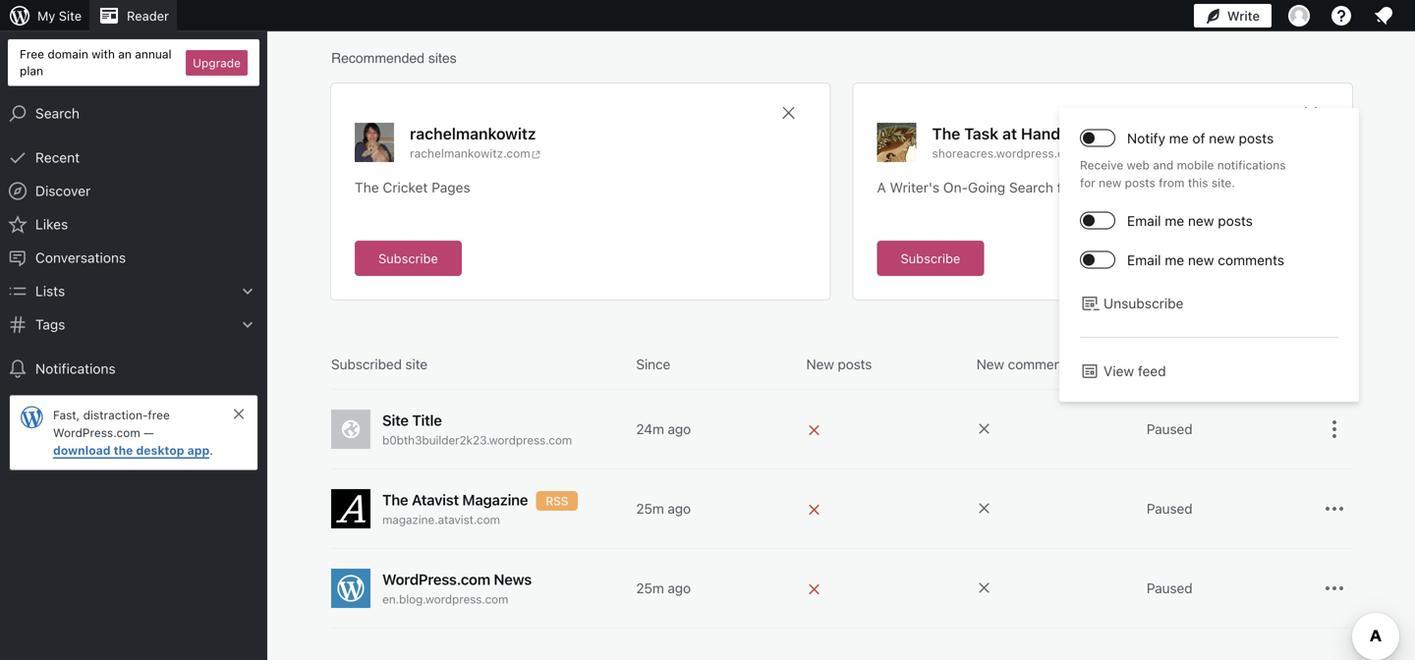 Task type: describe. For each thing, give the bounding box(es) containing it.
25m for wordpress.com news
[[636, 580, 664, 597]]

the atavist magazine
[[382, 492, 528, 509]]

paused inside the atavist magazine row
[[1147, 501, 1193, 517]]

download
[[53, 444, 111, 458]]

1 horizontal spatial the
[[1109, 179, 1130, 196]]

likes link
[[0, 208, 267, 241]]

fast,
[[53, 409, 80, 422]]

rachelmankowitz.com link
[[410, 145, 572, 162]]

since
[[636, 356, 671, 373]]

the atavist magazine cell
[[331, 490, 628, 529]]

going
[[968, 179, 1006, 196]]

cricket
[[383, 179, 428, 196]]

email for email me new posts
[[1128, 213, 1161, 229]]

site
[[405, 356, 428, 373]]

fast, distraction-free wordpress.com — download the desktop app .
[[53, 409, 213, 458]]

search link
[[0, 97, 267, 130]]

subscribed
[[331, 356, 402, 373]]

ago for title
[[668, 421, 691, 437]]

my site link
[[0, 0, 90, 31]]

wordpress.com news image
[[331, 569, 371, 608]]

free domain with an annual plan
[[20, 47, 172, 77]]

rss
[[546, 494, 568, 508]]

receive web and mobile notifications for new posts from this site.
[[1080, 158, 1286, 190]]

words
[[1171, 179, 1211, 196]]

right
[[1134, 179, 1167, 196]]

site title row
[[331, 390, 1353, 470]]

magazine
[[462, 492, 528, 509]]

more information image for news
[[977, 580, 993, 596]]

site title link
[[382, 410, 628, 432]]

notifications
[[1218, 158, 1286, 172]]

more information image inside the atavist magazine row
[[977, 501, 993, 517]]

.
[[210, 444, 213, 458]]

title
[[412, 412, 442, 429]]

me for new
[[1170, 130, 1189, 146]]

cell for news
[[807, 578, 969, 600]]

new right the of
[[1209, 130, 1235, 146]]

email me new posts
[[1128, 213, 1253, 229]]

1 horizontal spatial search
[[1009, 179, 1054, 196]]

email for email me new comments
[[1128, 252, 1161, 268]]

wordpress.com news link
[[382, 569, 628, 591]]

upgrade button
[[186, 50, 248, 75]]

plan
[[20, 64, 43, 77]]

more actions image for title
[[1323, 418, 1347, 441]]

and
[[1153, 158, 1174, 172]]

b0bth3builder2k23.wordpress.com link
[[382, 432, 628, 449]]

site inside site title b0bth3builder2k23.wordpress.com
[[382, 412, 409, 429]]

2 cell from the top
[[807, 498, 969, 520]]

recent
[[35, 150, 80, 166]]

0 vertical spatial site
[[59, 8, 82, 23]]

lists link
[[0, 275, 267, 308]]

wordpress.com news en.blog.wordpress.com
[[382, 571, 532, 607]]

—
[[144, 426, 154, 440]]

sites
[[428, 50, 457, 66]]

mobile
[[1177, 158, 1214, 172]]

notify
[[1128, 130, 1166, 146]]

24m ago
[[636, 421, 691, 437]]

subscribe button for the task at hand
[[877, 241, 984, 276]]

discover
[[35, 183, 91, 199]]

dismiss this recommendation image for rachelmankowitz
[[779, 103, 799, 123]]

atavist
[[412, 492, 459, 509]]

email frequency column header
[[1147, 355, 1309, 375]]

annual
[[135, 47, 172, 61]]

wordpress.com inside fast, distraction-free wordpress.com — download the desktop app .
[[53, 426, 140, 440]]

a writer's on-going search for just the right words
[[877, 179, 1211, 196]]

recommended sites
[[331, 50, 457, 66]]

discover link
[[0, 175, 267, 208]]

new comments column header
[[977, 355, 1139, 375]]

more information image for title
[[977, 421, 993, 437]]

subscribe for rachelmankowitz
[[378, 251, 438, 266]]

main content containing rachelmankowitz
[[300, 0, 1384, 629]]

since column header
[[636, 355, 799, 375]]

write link
[[1194, 0, 1272, 31]]

lists
[[35, 283, 65, 299]]

site title b0bth3builder2k23.wordpress.com
[[382, 412, 572, 447]]

a
[[877, 179, 886, 196]]

rachelmankowitz.com
[[410, 146, 531, 160]]

new posts
[[807, 356, 872, 373]]

tags link
[[0, 308, 267, 342]]

email frequency
[[1147, 356, 1246, 373]]

email me new comments
[[1128, 252, 1285, 268]]

posts inside receive web and mobile notifications for new posts from this site.
[[1125, 176, 1156, 190]]

email for email frequency
[[1147, 356, 1180, 373]]

keyboard_arrow_down image for tags
[[238, 315, 258, 335]]

domain
[[48, 47, 88, 61]]

my site
[[37, 8, 82, 23]]

new for new comments
[[977, 356, 1005, 373]]

site title cell
[[331, 410, 628, 449]]

wordpress.com inside wordpress.com news en.blog.wordpress.com
[[382, 571, 490, 588]]

notify me of new posts
[[1128, 130, 1274, 146]]

distraction-
[[83, 409, 148, 422]]

25m ago for wordpress.com news
[[636, 580, 691, 597]]

24m
[[636, 421, 664, 437]]

rachelmankowitz link
[[410, 123, 536, 145]]

subscribe for the task at hand
[[901, 251, 961, 266]]

en.blog.wordpress.com
[[382, 593, 508, 607]]

the for cricket
[[355, 179, 379, 196]]

the atavist magazine row
[[331, 470, 1353, 550]]

the task at hand shoreacres.wordpress.com
[[932, 124, 1082, 160]]

likes
[[35, 216, 68, 233]]

hand
[[1021, 124, 1061, 143]]

the inside fast, distraction-free wordpress.com — download the desktop app .
[[114, 444, 133, 458]]

shoreacres.wordpress.com link
[[932, 145, 1096, 162]]



Task type: vqa. For each thing, say whether or not it's contained in the screenshot.
ago inside the The Atavist Magazine Row
yes



Task type: locate. For each thing, give the bounding box(es) containing it.
2 new from the left
[[977, 356, 1005, 373]]

for down receive
[[1080, 176, 1096, 190]]

frequency
[[1184, 356, 1246, 373]]

free
[[148, 409, 170, 422]]

the
[[1109, 179, 1130, 196], [114, 444, 133, 458]]

cell
[[807, 419, 969, 440], [807, 498, 969, 520], [807, 578, 969, 600]]

the
[[932, 124, 961, 143], [355, 179, 379, 196], [382, 492, 408, 509]]

more actions image
[[1323, 418, 1347, 441], [1323, 497, 1347, 521], [1323, 577, 1347, 601]]

tags
[[35, 317, 65, 333]]

writer's
[[890, 179, 940, 196]]

paused cell inside the atavist magazine row
[[1147, 499, 1309, 519]]

0 vertical spatial me
[[1170, 130, 1189, 146]]

2 vertical spatial cell
[[807, 578, 969, 600]]

cell down the atavist magazine row
[[807, 578, 969, 600]]

subscribed site
[[331, 356, 428, 373]]

on-
[[944, 179, 968, 196]]

unsubscribe button
[[1080, 294, 1339, 314]]

subscribe button for rachelmankowitz
[[355, 241, 462, 276]]

wordpress.com news cell
[[331, 569, 628, 608]]

email up unsubscribe
[[1128, 252, 1161, 268]]

2 vertical spatial paused
[[1147, 580, 1193, 597]]

keyboard_arrow_down image inside lists "link"
[[238, 282, 258, 301]]

1 horizontal spatial comments
[[1218, 252, 1285, 268]]

0 vertical spatial more information image
[[977, 421, 993, 437]]

dismiss this recommendation image
[[779, 103, 799, 123], [1302, 103, 1321, 123]]

site.
[[1212, 176, 1235, 190]]

paused cell for title
[[1147, 420, 1309, 439]]

new down receive
[[1099, 176, 1122, 190]]

new inside column header
[[977, 356, 1005, 373]]

1 keyboard_arrow_down image from the top
[[238, 282, 258, 301]]

main content
[[300, 0, 1384, 629]]

2 vertical spatial ago
[[668, 580, 691, 597]]

posts up notifications
[[1239, 130, 1274, 146]]

1 horizontal spatial wordpress.com
[[382, 571, 490, 588]]

shoreacres.wordpress.com
[[932, 146, 1082, 160]]

paused cell for news
[[1147, 579, 1309, 599]]

1 vertical spatial the
[[114, 444, 133, 458]]

1 more actions image from the top
[[1323, 418, 1347, 441]]

1 vertical spatial more information image
[[977, 501, 993, 517]]

new posts column header
[[807, 355, 969, 375]]

0 horizontal spatial subscribe
[[378, 251, 438, 266]]

25m
[[636, 501, 664, 517], [636, 580, 664, 597]]

more actions image inside the atavist magazine row
[[1323, 497, 1347, 521]]

me for posts
[[1165, 213, 1185, 229]]

the left atavist
[[382, 492, 408, 509]]

2 vertical spatial more information image
[[977, 580, 993, 596]]

1 paused cell from the top
[[1147, 420, 1309, 439]]

the for task
[[932, 124, 961, 143]]

dismiss image
[[231, 407, 247, 422]]

25m for the atavist magazine
[[636, 501, 664, 517]]

3 ago from the top
[[668, 580, 691, 597]]

1 vertical spatial cell
[[807, 498, 969, 520]]

1 horizontal spatial new
[[977, 356, 1005, 373]]

ago inside the wordpress.com news row
[[668, 580, 691, 597]]

help image
[[1330, 4, 1354, 28]]

1 vertical spatial 25m
[[636, 580, 664, 597]]

view
[[1104, 363, 1135, 379]]

1 new from the left
[[807, 356, 834, 373]]

3 cell from the top
[[807, 578, 969, 600]]

this
[[1188, 176, 1209, 190]]

2 subscribe from the left
[[901, 251, 961, 266]]

1 more information image from the top
[[977, 421, 993, 437]]

an
[[118, 47, 132, 61]]

2 vertical spatial me
[[1165, 252, 1185, 268]]

of
[[1193, 130, 1206, 146]]

0 horizontal spatial search
[[35, 105, 80, 121]]

ago inside the atavist magazine row
[[668, 501, 691, 517]]

1 dismiss this recommendation image from the left
[[779, 103, 799, 123]]

0 vertical spatial paused cell
[[1147, 420, 1309, 439]]

magazine.atavist.com
[[382, 513, 500, 527]]

1 ago from the top
[[668, 421, 691, 437]]

the atavist magazine image
[[331, 490, 371, 529]]

ago inside site title row
[[668, 421, 691, 437]]

1 horizontal spatial site
[[382, 412, 409, 429]]

1 vertical spatial paused cell
[[1147, 499, 1309, 519]]

email right view
[[1147, 356, 1180, 373]]

comments inside column header
[[1008, 356, 1074, 373]]

0 vertical spatial ago
[[668, 421, 691, 437]]

1 vertical spatial email
[[1128, 252, 1161, 268]]

view feed link
[[1080, 362, 1339, 381]]

with
[[92, 47, 115, 61]]

keyboard_arrow_down image for lists
[[238, 282, 258, 301]]

subscribe down cricket
[[378, 251, 438, 266]]

the left cricket
[[355, 179, 379, 196]]

subscribe button down cricket
[[355, 241, 462, 276]]

paused cell inside the wordpress.com news row
[[1147, 579, 1309, 599]]

rachelmankowitz
[[410, 124, 536, 143]]

paused cell
[[1147, 420, 1309, 439], [1147, 499, 1309, 519], [1147, 579, 1309, 599]]

1 vertical spatial the
[[355, 179, 379, 196]]

task
[[965, 124, 999, 143]]

2 subscribe button from the left
[[877, 241, 984, 276]]

25m ago inside the wordpress.com news row
[[636, 580, 691, 597]]

2 ago from the top
[[668, 501, 691, 517]]

new inside 'column header'
[[807, 356, 834, 373]]

0 vertical spatial more actions image
[[1323, 418, 1347, 441]]

1 vertical spatial site
[[382, 412, 409, 429]]

1 vertical spatial more actions image
[[1323, 497, 1347, 521]]

cell down site title row
[[807, 498, 969, 520]]

0 vertical spatial the
[[1109, 179, 1130, 196]]

3 paused from the top
[[1147, 580, 1193, 597]]

posts up site title row
[[838, 356, 872, 373]]

subscribe
[[378, 251, 438, 266], [901, 251, 961, 266]]

news
[[494, 571, 532, 588]]

the left task
[[932, 124, 961, 143]]

25m inside the wordpress.com news row
[[636, 580, 664, 597]]

3 paused cell from the top
[[1147, 579, 1309, 599]]

free
[[20, 47, 44, 61]]

for left just
[[1057, 179, 1075, 196]]

subscribed site column header
[[331, 355, 628, 375]]

1 25m ago from the top
[[636, 501, 691, 517]]

1 25m from the top
[[636, 501, 664, 517]]

more actions image inside site title row
[[1323, 418, 1347, 441]]

posts
[[1239, 130, 1274, 146], [1125, 176, 1156, 190], [1218, 213, 1253, 229], [838, 356, 872, 373]]

web
[[1127, 158, 1150, 172]]

posts inside 'column header'
[[838, 356, 872, 373]]

1 subscribe button from the left
[[355, 241, 462, 276]]

0 horizontal spatial dismiss this recommendation image
[[779, 103, 799, 123]]

manage your notifications image
[[1372, 4, 1396, 28]]

the inside the task at hand shoreacres.wordpress.com
[[932, 124, 961, 143]]

pages
[[432, 179, 471, 196]]

0 vertical spatial paused
[[1147, 421, 1193, 437]]

0 horizontal spatial subscribe button
[[355, 241, 462, 276]]

the task at hand link
[[932, 123, 1061, 145]]

2 more actions image from the top
[[1323, 497, 1347, 521]]

2 paused from the top
[[1147, 501, 1193, 517]]

0 vertical spatial cell
[[807, 419, 969, 440]]

table containing site title
[[331, 355, 1353, 629]]

0 vertical spatial 25m ago
[[636, 501, 691, 517]]

for for just
[[1057, 179, 1075, 196]]

paused inside site title row
[[1147, 421, 1193, 437]]

1 subscribe from the left
[[378, 251, 438, 266]]

upgrade
[[193, 56, 241, 70]]

the for atavist
[[382, 492, 408, 509]]

my
[[37, 8, 55, 23]]

en.blog.wordpress.com link
[[382, 591, 628, 608]]

email inside column header
[[1147, 356, 1180, 373]]

1 vertical spatial ago
[[668, 501, 691, 517]]

subscribe button down writer's
[[877, 241, 984, 276]]

0 vertical spatial comments
[[1218, 252, 1285, 268]]

new for new posts
[[807, 356, 834, 373]]

2 dismiss this recommendation image from the left
[[1302, 103, 1321, 123]]

2 vertical spatial the
[[382, 492, 408, 509]]

paused cell inside site title row
[[1147, 420, 1309, 439]]

1 horizontal spatial dismiss this recommendation image
[[1302, 103, 1321, 123]]

dismiss this recommendation image for the task at hand
[[1302, 103, 1321, 123]]

site right my
[[59, 8, 82, 23]]

paused inside the wordpress.com news row
[[1147, 580, 1193, 597]]

0 horizontal spatial the
[[114, 444, 133, 458]]

1 horizontal spatial the
[[382, 492, 408, 509]]

cell down new posts 'column header'
[[807, 419, 969, 440]]

0 vertical spatial search
[[35, 105, 80, 121]]

0 horizontal spatial comments
[[1008, 356, 1074, 373]]

write
[[1228, 8, 1260, 23]]

2 horizontal spatial the
[[932, 124, 961, 143]]

for inside receive web and mobile notifications for new posts from this site.
[[1080, 176, 1096, 190]]

more information image
[[977, 421, 993, 437], [977, 501, 993, 517], [977, 580, 993, 596]]

posts down web
[[1125, 176, 1156, 190]]

2 vertical spatial more actions image
[[1323, 577, 1347, 601]]

view feed
[[1104, 363, 1167, 379]]

cell for title
[[807, 419, 969, 440]]

subscribe down writer's
[[901, 251, 961, 266]]

0 vertical spatial wordpress.com
[[53, 426, 140, 440]]

row
[[331, 355, 1353, 390]]

more information image inside site title row
[[977, 421, 993, 437]]

just
[[1079, 179, 1106, 196]]

1 vertical spatial 25m ago
[[636, 580, 691, 597]]

reader
[[127, 8, 169, 23]]

reader link
[[90, 0, 177, 31]]

for
[[1080, 176, 1096, 190], [1057, 179, 1075, 196]]

0 horizontal spatial wordpress.com
[[53, 426, 140, 440]]

posts down site.
[[1218, 213, 1253, 229]]

1 vertical spatial keyboard_arrow_down image
[[238, 315, 258, 335]]

paused for title
[[1147, 421, 1193, 437]]

0 vertical spatial the
[[932, 124, 961, 143]]

1 vertical spatial comments
[[1008, 356, 1074, 373]]

receive
[[1080, 158, 1124, 172]]

1 vertical spatial wordpress.com
[[382, 571, 490, 588]]

0 vertical spatial email
[[1128, 213, 1161, 229]]

0 vertical spatial 25m
[[636, 501, 664, 517]]

2 25m from the top
[[636, 580, 664, 597]]

0 horizontal spatial the
[[355, 179, 379, 196]]

wordpress.com
[[53, 426, 140, 440], [382, 571, 490, 588]]

2 25m ago from the top
[[636, 580, 691, 597]]

row containing subscribed site
[[331, 355, 1353, 390]]

recent link
[[0, 141, 267, 175]]

me down words
[[1165, 213, 1185, 229]]

new down words
[[1188, 213, 1215, 229]]

keyboard_arrow_down image
[[238, 282, 258, 301], [238, 315, 258, 335]]

keyboard_arrow_down image inside 'tags' link
[[238, 315, 258, 335]]

email down the right
[[1128, 213, 1161, 229]]

site left title
[[382, 412, 409, 429]]

2 keyboard_arrow_down image from the top
[[238, 315, 258, 335]]

site
[[59, 8, 82, 23], [382, 412, 409, 429]]

unsubscribe
[[1104, 295, 1184, 312]]

wordpress.com up en.blog.wordpress.com
[[382, 571, 490, 588]]

from
[[1159, 176, 1185, 190]]

conversations link
[[0, 241, 267, 275]]

my profile image
[[1289, 5, 1310, 27]]

notifications
[[35, 361, 116, 377]]

2 more information image from the top
[[977, 501, 993, 517]]

1 horizontal spatial subscribe
[[901, 251, 961, 266]]

1 cell from the top
[[807, 419, 969, 440]]

comments
[[1218, 252, 1285, 268], [1008, 356, 1074, 373]]

new
[[807, 356, 834, 373], [977, 356, 1005, 373]]

me
[[1170, 130, 1189, 146], [1165, 213, 1185, 229], [1165, 252, 1185, 268]]

paused for news
[[1147, 580, 1193, 597]]

2 paused cell from the top
[[1147, 499, 1309, 519]]

the inside cell
[[382, 492, 408, 509]]

the right just
[[1109, 179, 1130, 196]]

0 horizontal spatial for
[[1057, 179, 1075, 196]]

comments up unsubscribe 'button'
[[1218, 252, 1285, 268]]

1 vertical spatial search
[[1009, 179, 1054, 196]]

at
[[1003, 124, 1017, 143]]

desktop
[[136, 444, 184, 458]]

0 horizontal spatial new
[[807, 356, 834, 373]]

email
[[1128, 213, 1161, 229], [1128, 252, 1161, 268], [1147, 356, 1180, 373]]

0 horizontal spatial site
[[59, 8, 82, 23]]

me down email me new posts at the right top of page
[[1165, 252, 1185, 268]]

1 horizontal spatial for
[[1080, 176, 1096, 190]]

table
[[331, 355, 1353, 629]]

for for new
[[1080, 176, 1096, 190]]

recommended
[[331, 50, 425, 66]]

1 paused from the top
[[1147, 421, 1193, 437]]

comments left view
[[1008, 356, 1074, 373]]

2 vertical spatial email
[[1147, 356, 1180, 373]]

search up recent
[[35, 105, 80, 121]]

subscribe button
[[355, 241, 462, 276], [877, 241, 984, 276]]

3 more information image from the top
[[977, 580, 993, 596]]

wordpress.com news row
[[331, 550, 1353, 629]]

1 vertical spatial me
[[1165, 213, 1185, 229]]

new comments
[[977, 356, 1074, 373]]

25m ago for the atavist magazine
[[636, 501, 691, 517]]

25m ago inside the atavist magazine row
[[636, 501, 691, 517]]

3 more actions image from the top
[[1323, 577, 1347, 601]]

me for comments
[[1165, 252, 1185, 268]]

cell inside the wordpress.com news row
[[807, 578, 969, 600]]

more information image inside the wordpress.com news row
[[977, 580, 993, 596]]

1 vertical spatial paused
[[1147, 501, 1193, 517]]

25m ago
[[636, 501, 691, 517], [636, 580, 691, 597]]

ago for news
[[668, 580, 691, 597]]

more actions image for news
[[1323, 577, 1347, 601]]

wordpress.com up download
[[53, 426, 140, 440]]

app
[[187, 444, 210, 458]]

the down distraction-
[[114, 444, 133, 458]]

conversations
[[35, 250, 126, 266]]

25m inside the atavist magazine row
[[636, 501, 664, 517]]

notifications link
[[0, 353, 267, 386]]

the cricket pages
[[355, 179, 471, 196]]

search down "shoreacres.wordpress.com" link
[[1009, 179, 1054, 196]]

2 vertical spatial paused cell
[[1147, 579, 1309, 599]]

me left the of
[[1170, 130, 1189, 146]]

new inside receive web and mobile notifications for new posts from this site.
[[1099, 176, 1122, 190]]

new down email me new posts at the right top of page
[[1188, 252, 1215, 268]]

0 vertical spatial keyboard_arrow_down image
[[238, 282, 258, 301]]

paused
[[1147, 421, 1193, 437], [1147, 501, 1193, 517], [1147, 580, 1193, 597]]

feed
[[1138, 363, 1167, 379]]

1 horizontal spatial subscribe button
[[877, 241, 984, 276]]



